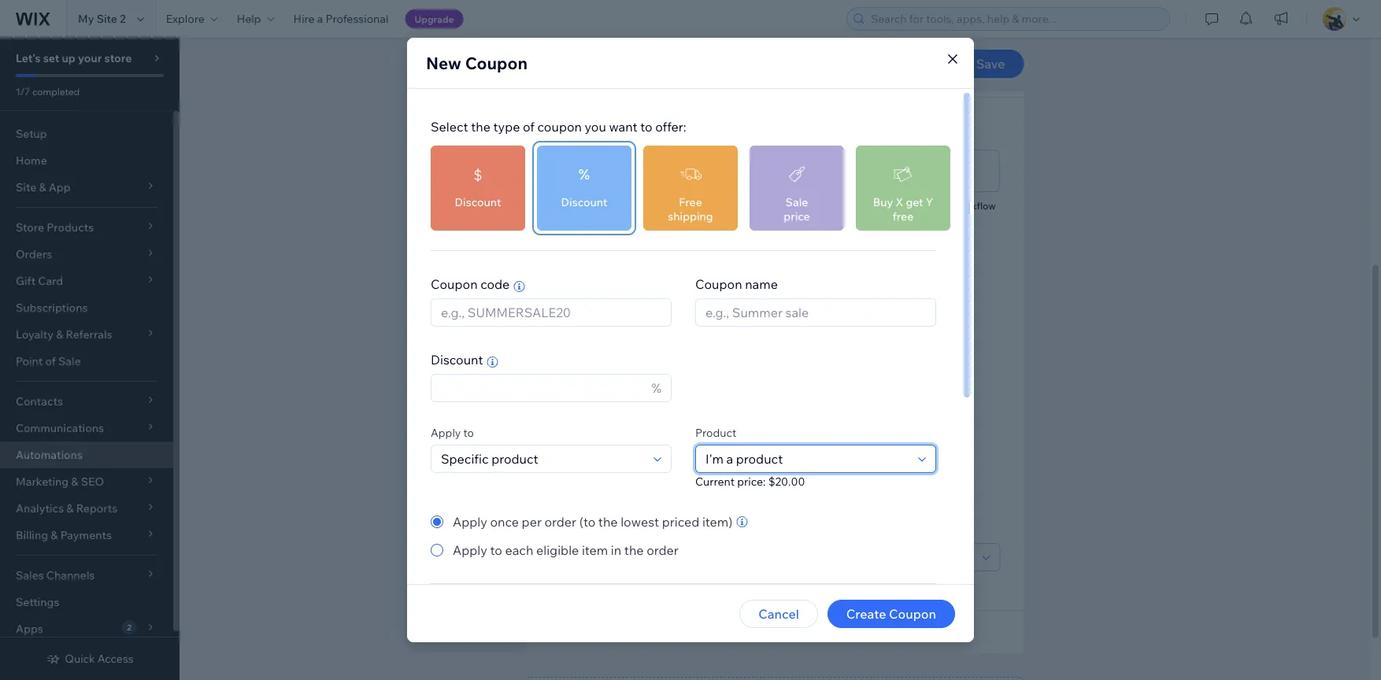 Task type: vqa. For each thing, say whether or not it's contained in the screenshot.
Select
yes



Task type: describe. For each thing, give the bounding box(es) containing it.
let's
[[16, 51, 41, 65]]

0 vertical spatial %
[[579, 165, 590, 183]]

1 vertical spatial order
[[647, 543, 679, 559]]

up
[[62, 51, 76, 65]]

hire a professional
[[294, 12, 389, 26]]

a for professional
[[317, 12, 323, 26]]

explore
[[166, 12, 205, 26]]

the right "customize"
[[729, 370, 748, 386]]

to right sent
[[881, 370, 893, 386]]

delete
[[688, 626, 721, 639]]

coupon left get
[[682, 200, 715, 212]]

unique for single-
[[628, 465, 669, 481]]

discount for $
[[455, 195, 501, 209]]

duplicate
[[568, 626, 617, 639]]

move
[[921, 200, 946, 212]]

send for send a unique coupon each time?
[[549, 444, 576, 458]]

send via webhook
[[826, 298, 907, 310]]

free
[[893, 210, 914, 223]]

the left 'trigger.'
[[790, 118, 809, 134]]

coupon down no, always send the same coupon
[[641, 525, 680, 538]]

coupon left and
[[594, 370, 638, 386]]

update google sheets
[[740, 298, 808, 325]]

duplicate action button
[[549, 626, 653, 640]]

create a task
[[837, 200, 896, 212]]

1 horizontal spatial each
[[666, 444, 691, 458]]

send for send via webhook
[[826, 298, 849, 310]]

task
[[877, 200, 896, 212]]

via
[[851, 298, 864, 310]]

email for get an email
[[778, 200, 802, 212]]

a for coupon
[[674, 200, 680, 212]]

save button
[[958, 50, 1025, 78]]

an for get
[[765, 200, 776, 212]]

a for task
[[869, 200, 875, 212]]

shipping
[[668, 210, 714, 223]]

the up priced
[[667, 493, 686, 509]]

subscriptions link
[[0, 295, 173, 321]]

the right (to
[[599, 514, 618, 530]]

action for delete action
[[724, 626, 757, 639]]

of inside sidebar element
[[45, 355, 56, 368]]

per
[[522, 514, 542, 530]]

x
[[896, 195, 904, 209]]

create coupon
[[847, 607, 937, 622]]

set the coupon and customize the email that will be sent to contacts.
[[549, 370, 950, 386]]

automations link
[[0, 442, 173, 469]]

Choose one field
[[436, 446, 649, 473]]

0 vertical spatial 2
[[120, 12, 126, 26]]

the right set
[[572, 370, 591, 386]]

1 category image from the left
[[670, 159, 694, 183]]

1 horizontal spatial %
[[652, 381, 662, 396]]

discount for %
[[561, 195, 608, 209]]

buy
[[874, 195, 894, 209]]

a right the 'create'
[[632, 525, 638, 538]]

my
[[78, 12, 94, 26]]

point of sale
[[16, 355, 81, 368]]

type
[[494, 119, 520, 135]]

get
[[747, 200, 763, 212]]

item
[[582, 543, 608, 559]]

sheets
[[759, 314, 790, 325]]

a for unique
[[578, 444, 584, 458]]

0 horizontal spatial send
[[597, 465, 626, 481]]

template
[[682, 525, 728, 538]]

create for create coupon
[[847, 607, 887, 622]]

same
[[689, 493, 721, 509]]

select for select or create a coupon template
[[549, 525, 582, 538]]

Search products by name field
[[701, 446, 914, 473]]

code
[[481, 277, 510, 292]]

discount up 'apply to'
[[431, 352, 483, 368]]

the left "type"
[[471, 119, 491, 135]]

(to
[[580, 514, 596, 530]]

the right in
[[625, 543, 644, 559]]

once
[[490, 514, 519, 530]]

sale price
[[784, 195, 810, 223]]

settings
[[16, 596, 59, 609]]

apply for apply to
[[431, 426, 461, 440]]

a for label
[[678, 298, 683, 310]]

yes, send unique single-use coupons
[[571, 465, 785, 481]]

product
[[696, 426, 737, 440]]

home link
[[0, 147, 173, 174]]

no,
[[571, 493, 591, 509]]

home
[[16, 154, 47, 167]]

delete action button
[[669, 626, 757, 640]]

Select... field
[[554, 544, 978, 571]]

apply once per order (to the lowest priced item)
[[453, 514, 733, 530]]

save
[[977, 56, 1006, 72]]

email left that
[[751, 370, 783, 386]]

send for send a coupon
[[649, 200, 672, 212]]

current price: $20.00
[[696, 475, 805, 489]]

workflow
[[955, 200, 996, 212]]

label
[[685, 298, 707, 310]]

0 horizontal spatial you
[[585, 119, 607, 135]]

be
[[834, 370, 850, 386]]

hire
[[294, 12, 315, 26]]

send for send an email
[[559, 200, 582, 212]]

update
[[740, 298, 773, 310]]

subscriptions
[[16, 301, 88, 315]]

option group containing yes, send unique single-use coupons
[[549, 463, 1001, 510]]

quick
[[65, 652, 95, 666]]

get
[[906, 195, 924, 209]]

0 vertical spatial of
[[523, 119, 535, 135]]

quick access button
[[46, 652, 134, 666]]

google
[[776, 298, 808, 310]]

action for duplicate action
[[619, 626, 653, 639]]

0 horizontal spatial want
[[609, 119, 638, 135]]

a for badge
[[588, 298, 594, 310]]

apply to
[[431, 426, 474, 440]]

1/7 completed
[[16, 85, 80, 97]]

setup
[[16, 127, 47, 141]]

webhook
[[866, 298, 907, 310]]

each inside 'option group'
[[505, 543, 534, 559]]

and
[[641, 370, 663, 386]]

lowest
[[621, 514, 660, 530]]

sale inside point of sale link
[[58, 355, 81, 368]]

next,
[[549, 118, 579, 134]]

card
[[949, 216, 969, 228]]

sent
[[852, 370, 878, 386]]

sidebar element
[[0, 38, 180, 681]]

no, always send the same coupon
[[571, 493, 768, 509]]



Task type: locate. For each thing, give the bounding box(es) containing it.
select for select the type of coupon you want to offer:
[[431, 119, 468, 135]]

to up choose one field
[[464, 426, 474, 440]]

1 horizontal spatial want
[[677, 118, 705, 134]]

1 vertical spatial create
[[847, 607, 887, 622]]

None field
[[436, 375, 647, 402]]

to left respond
[[708, 118, 720, 134]]

to left offer:
[[641, 119, 653, 135]]

offer:
[[656, 119, 687, 135]]

icon image
[[578, 159, 602, 183], [855, 159, 878, 183], [947, 159, 971, 183]]

a left badge
[[588, 298, 594, 310]]

0 horizontal spatial icon image
[[578, 159, 602, 183]]

create coupon button
[[828, 600, 956, 629]]

send an email
[[559, 200, 621, 212]]

action right duplicate
[[619, 626, 653, 639]]

coupon inside create coupon button
[[889, 607, 937, 622]]

move a workflow card
[[921, 200, 996, 228]]

setup link
[[0, 121, 173, 147]]

create for create a task
[[837, 200, 867, 212]]

coupon down current price: $20.00
[[724, 493, 768, 509]]

0 horizontal spatial sale
[[58, 355, 81, 368]]

completed
[[32, 85, 80, 97]]

% left "customize"
[[652, 381, 662, 396]]

unique up yes,
[[587, 444, 622, 458]]

sale right point
[[58, 355, 81, 368]]

0 vertical spatial send
[[597, 465, 626, 481]]

0 vertical spatial option group
[[549, 463, 1001, 510]]

coupons
[[735, 465, 785, 481]]

of right "type"
[[523, 119, 535, 135]]

2 vertical spatial apply
[[453, 543, 488, 559]]

close
[[958, 58, 987, 72]]

new coupon
[[426, 52, 528, 73]]

a left task
[[869, 200, 875, 212]]

0 vertical spatial apply
[[431, 426, 461, 440]]

2 horizontal spatial icon image
[[947, 159, 971, 183]]

coupon right "type"
[[538, 119, 582, 135]]

coupon name
[[696, 277, 778, 292]]

a inside hire a professional link
[[317, 12, 323, 26]]

price
[[784, 210, 810, 223]]

discount
[[455, 195, 501, 209], [561, 195, 608, 209], [431, 352, 483, 368]]

0 horizontal spatial %
[[579, 165, 590, 183]]

apply for apply to each eligible item in the order
[[453, 543, 488, 559]]

send up lowest
[[635, 493, 664, 509]]

1 horizontal spatial order
[[647, 543, 679, 559]]

icon image up workflow
[[947, 159, 971, 183]]

a left get
[[674, 200, 680, 212]]

1 horizontal spatial send
[[635, 493, 664, 509]]

current
[[696, 475, 735, 489]]

1 vertical spatial unique
[[628, 465, 669, 481]]

0 horizontal spatial category image
[[670, 159, 694, 183]]

trigger.
[[812, 118, 855, 134]]

action inside delete action button
[[724, 626, 757, 639]]

eligible
[[536, 543, 579, 559]]

0 vertical spatial each
[[666, 444, 691, 458]]

always
[[594, 493, 632, 509]]

set
[[43, 51, 59, 65]]

0 vertical spatial select
[[431, 119, 468, 135]]

apply to each eligible item in the order
[[453, 543, 679, 559]]

add a label
[[657, 298, 707, 310]]

$20.00
[[769, 475, 805, 489]]

email right get
[[778, 200, 802, 212]]

order down 'select or create a coupon template'
[[647, 543, 679, 559]]

a for workflow
[[948, 200, 953, 212]]

of
[[523, 119, 535, 135], [45, 355, 56, 368]]

0 horizontal spatial action
[[619, 626, 653, 639]]

customize
[[666, 370, 726, 386]]

assign
[[556, 298, 586, 310]]

cancel
[[759, 607, 799, 622]]

sale inside sale price
[[786, 195, 809, 209]]

0 vertical spatial sale
[[786, 195, 809, 209]]

0 horizontal spatial each
[[505, 543, 534, 559]]

a
[[317, 12, 323, 26], [674, 200, 680, 212], [869, 200, 875, 212], [948, 200, 953, 212], [588, 298, 594, 310], [678, 298, 683, 310], [578, 444, 584, 458], [632, 525, 638, 538]]

1 horizontal spatial 2
[[496, 55, 502, 69]]

category image
[[670, 159, 694, 183], [763, 159, 786, 183]]

of right point
[[45, 355, 56, 368]]

access
[[98, 652, 134, 666]]

action right delete
[[724, 626, 757, 639]]

0 horizontal spatial order
[[545, 514, 577, 530]]

each up the yes, send unique single-use coupons
[[666, 444, 691, 458]]

1 horizontal spatial action
[[724, 626, 757, 639]]

Search for tools, apps, help & more... field
[[867, 8, 1165, 30]]

2 right site
[[120, 12, 126, 26]]

icon image for task
[[855, 159, 878, 183]]

category image
[[763, 257, 786, 280]]

action inside duplicate action button
[[619, 626, 653, 639]]

to down once
[[490, 543, 503, 559]]

e.g., Summer sale field
[[701, 299, 931, 326]]

create
[[837, 200, 867, 212], [847, 607, 887, 622]]

want right how
[[677, 118, 705, 134]]

coupon inside 'option group'
[[724, 493, 768, 509]]

site
[[97, 12, 117, 26]]

0 vertical spatial create
[[837, 200, 867, 212]]

1 vertical spatial apply
[[453, 514, 488, 530]]

a right hire
[[317, 12, 323, 26]]

respond
[[723, 118, 772, 134]]

discount down $
[[455, 195, 501, 209]]

1 an from the left
[[584, 200, 595, 212]]

unique inside 'option group'
[[628, 465, 669, 481]]

order left (to
[[545, 514, 577, 530]]

1 vertical spatial option group
[[431, 513, 750, 560]]

1 vertical spatial sale
[[58, 355, 81, 368]]

1 icon image from the left
[[578, 159, 602, 183]]

unique for coupon
[[587, 444, 622, 458]]

contacts.
[[896, 370, 950, 386]]

a right move
[[948, 200, 953, 212]]

0 vertical spatial order
[[545, 514, 577, 530]]

category image up "free"
[[670, 159, 694, 183]]

% up send an email
[[579, 165, 590, 183]]

select the type of coupon you want to offer:
[[431, 119, 687, 135]]

1 horizontal spatial icon image
[[855, 159, 878, 183]]

send up always
[[597, 465, 626, 481]]

2 right new
[[496, 55, 502, 69]]

will
[[812, 370, 831, 386]]

sale
[[786, 195, 809, 209], [58, 355, 81, 368]]

get an email
[[747, 200, 802, 212]]

0 horizontal spatial an
[[584, 200, 595, 212]]

1 horizontal spatial sale
[[786, 195, 809, 209]]

1 horizontal spatial unique
[[628, 465, 669, 481]]

e.g., SUMMERSALE20 field
[[436, 299, 666, 326]]

2
[[120, 12, 126, 26], [496, 55, 502, 69]]

badge
[[596, 298, 624, 310]]

1 horizontal spatial category image
[[763, 159, 786, 183]]

how
[[625, 118, 650, 134]]

select left "type"
[[431, 119, 468, 135]]

automations
[[16, 448, 83, 462]]

new
[[426, 52, 462, 73]]

send
[[597, 465, 626, 481], [635, 493, 664, 509]]

0 horizontal spatial 2
[[120, 12, 126, 26]]

coupon up the yes, send unique single-use coupons
[[625, 444, 663, 458]]

icon image for email
[[578, 159, 602, 183]]

coupon
[[465, 52, 528, 73], [431, 277, 478, 292], [696, 277, 743, 292], [889, 607, 937, 622]]

option group
[[549, 463, 1001, 510], [431, 513, 750, 560]]

point of sale link
[[0, 348, 173, 375]]

email left send a coupon
[[597, 200, 621, 212]]

name
[[745, 277, 778, 292]]

to right respond
[[775, 118, 787, 134]]

priced
[[662, 514, 700, 530]]

sale up price
[[786, 195, 809, 209]]

delete action
[[688, 626, 757, 639]]

create
[[597, 525, 630, 538]]

help button
[[227, 0, 284, 38]]

a up yes,
[[578, 444, 584, 458]]

1 horizontal spatial of
[[523, 119, 535, 135]]

want left offer:
[[609, 119, 638, 135]]

select or create a coupon template
[[549, 525, 728, 538]]

2 an from the left
[[765, 200, 776, 212]]

next, decide how you want to respond to the trigger.
[[549, 118, 855, 134]]

1 horizontal spatial select
[[549, 525, 582, 538]]

upgrade button
[[405, 9, 464, 28]]

help
[[237, 12, 261, 26]]

1 vertical spatial %
[[652, 381, 662, 396]]

single-
[[672, 465, 711, 481]]

1 horizontal spatial an
[[765, 200, 776, 212]]

1 action from the left
[[619, 626, 653, 639]]

free
[[679, 195, 702, 209]]

each down per at the bottom of page
[[505, 543, 534, 559]]

you right how
[[653, 118, 674, 134]]

option group containing apply once per order (to the lowest priced item)
[[431, 513, 750, 560]]

1 horizontal spatial you
[[653, 118, 674, 134]]

icon image up create a task
[[855, 159, 878, 183]]

1 vertical spatial send
[[635, 493, 664, 509]]

create inside button
[[847, 607, 887, 622]]

1 vertical spatial of
[[45, 355, 56, 368]]

a inside 'move a workflow card'
[[948, 200, 953, 212]]

in
[[611, 543, 622, 559]]

set
[[549, 370, 569, 386]]

a right the add
[[678, 298, 683, 310]]

1 vertical spatial 2
[[496, 55, 502, 69]]

icon image up send an email
[[578, 159, 602, 183]]

the
[[790, 118, 809, 134], [471, 119, 491, 135], [572, 370, 591, 386], [729, 370, 748, 386], [667, 493, 686, 509], [599, 514, 618, 530], [625, 543, 644, 559]]

free shipping
[[668, 195, 714, 223]]

2 action from the left
[[724, 626, 757, 639]]

an for send
[[584, 200, 595, 212]]

apply for apply once per order (to the lowest priced item)
[[453, 514, 488, 530]]

send a unique coupon each time?
[[549, 444, 722, 458]]

1 vertical spatial select
[[549, 525, 582, 538]]

2 icon image from the left
[[855, 159, 878, 183]]

2 category image from the left
[[763, 159, 786, 183]]

0 horizontal spatial of
[[45, 355, 56, 368]]

3 icon image from the left
[[947, 159, 971, 183]]

category image up the get an email
[[763, 159, 786, 183]]

email
[[597, 200, 621, 212], [778, 200, 802, 212], [751, 370, 783, 386]]

to
[[708, 118, 720, 134], [775, 118, 787, 134], [641, 119, 653, 135], [881, 370, 893, 386], [464, 426, 474, 440], [490, 543, 503, 559]]

select up apply to each eligible item in the order
[[549, 525, 582, 538]]

icon image for workflow
[[947, 159, 971, 183]]

coupon code
[[431, 277, 510, 292]]

0 horizontal spatial unique
[[587, 444, 622, 458]]

use
[[711, 465, 732, 481]]

let's set up your store
[[16, 51, 132, 65]]

want
[[677, 118, 705, 134], [609, 119, 638, 135]]

unique down send a unique coupon each time?
[[628, 465, 669, 481]]

discount down decide
[[561, 195, 608, 209]]

to inside 'option group'
[[490, 543, 503, 559]]

hire a professional link
[[284, 0, 398, 38]]

my site 2
[[78, 12, 126, 26]]

0 horizontal spatial select
[[431, 119, 468, 135]]

email for send an email
[[597, 200, 621, 212]]

you right next,
[[585, 119, 607, 135]]

%
[[579, 165, 590, 183], [652, 381, 662, 396]]

buy x get y free
[[874, 195, 934, 223]]

1 vertical spatial each
[[505, 543, 534, 559]]

send a coupon
[[649, 200, 715, 212]]

that
[[786, 370, 810, 386]]

0 vertical spatial unique
[[587, 444, 622, 458]]



